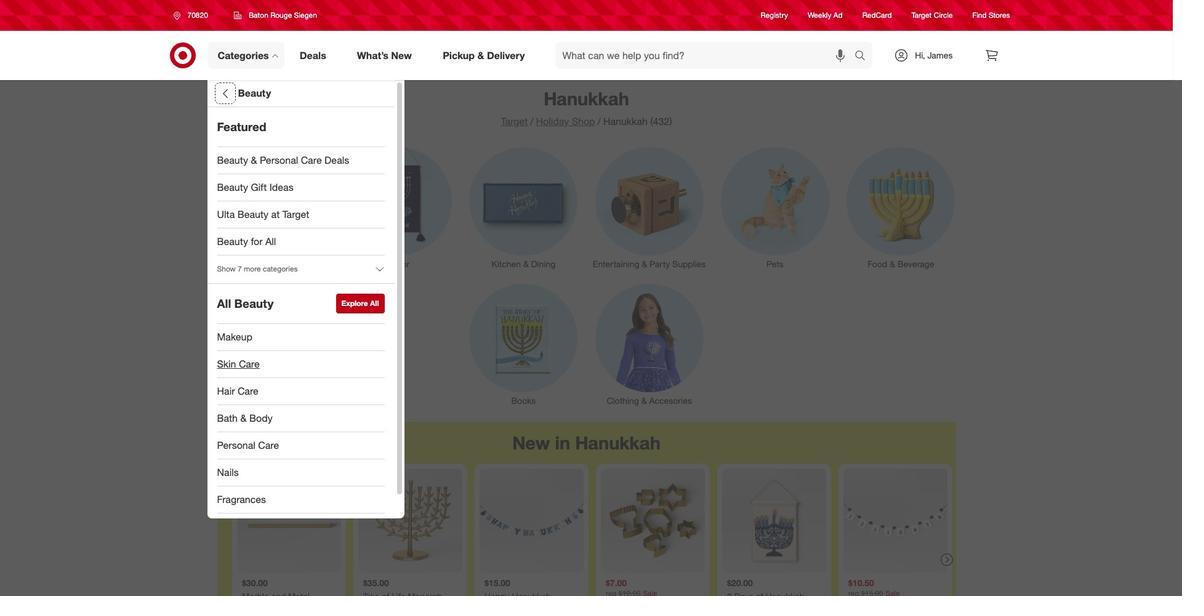 Task type: describe. For each thing, give the bounding box(es) containing it.
baton
[[249, 10, 268, 20]]

weekly ad
[[808, 11, 843, 20]]

0 vertical spatial target
[[912, 11, 932, 20]]

bath & body
[[217, 412, 273, 424]]

delivery
[[487, 49, 525, 61]]

0 vertical spatial deals
[[300, 49, 326, 61]]

pickup
[[443, 49, 475, 61]]

redcard
[[862, 11, 892, 20]]

bath & body link
[[207, 405, 394, 432]]

hair
[[217, 385, 235, 397]]

beauty gift ideas link
[[207, 174, 394, 201]]

beauty gift ideas
[[217, 181, 294, 193]]

supplies
[[672, 259, 706, 269]]

registry
[[761, 11, 788, 20]]

$35.00
[[363, 578, 389, 588]]

0 vertical spatial hanukkah
[[544, 87, 629, 110]]

find stores
[[973, 11, 1010, 20]]

registry link
[[761, 10, 788, 21]]

rouge
[[270, 10, 292, 20]]

categories link
[[207, 42, 284, 69]]

beauty for beauty for all
[[217, 235, 248, 248]]

& for personal
[[251, 154, 257, 166]]

1 vertical spatial personal
[[217, 439, 255, 451]]

$30.00
[[242, 578, 267, 588]]

makeup
[[217, 331, 252, 343]]

beauty left at
[[237, 208, 269, 220]]

nails link
[[207, 459, 394, 486]]

kitchen
[[492, 259, 521, 269]]

8 days of hanukkah interactive wall hanging - threshold™ image
[[722, 469, 826, 573]]

$20.00 link
[[722, 469, 826, 596]]

pickup & delivery link
[[432, 42, 540, 69]]

fragrances
[[217, 493, 266, 506]]

menorahs & candles link
[[209, 145, 335, 270]]

ideas
[[270, 181, 294, 193]]

at
[[271, 208, 280, 220]]

party
[[650, 259, 670, 269]]

hanukkah target / holiday shop / hanukkah (432)
[[501, 87, 672, 127]]

ad
[[834, 11, 843, 20]]

hi,
[[915, 50, 925, 60]]

carousel region
[[217, 422, 956, 596]]

beverage
[[898, 259, 934, 269]]

$7.00
[[606, 578, 627, 588]]

find stores link
[[973, 10, 1010, 21]]

& for party
[[642, 259, 647, 269]]

6pc hanukkah cookie cutter set - threshold™ image
[[601, 469, 705, 573]]

entertaining & party supplies
[[593, 259, 706, 269]]

70820
[[187, 10, 208, 20]]

new in hanukkah
[[512, 432, 661, 454]]

weekly
[[808, 11, 831, 20]]

& for accesories
[[641, 395, 647, 406]]

what's new
[[357, 49, 412, 61]]

fragrances link
[[207, 486, 394, 513]]

beauty for beauty gift ideas
[[217, 181, 248, 193]]

tree of life menorah gold - threshold™ image
[[358, 469, 462, 573]]

beauty & personal care deals
[[217, 154, 349, 166]]

deals link
[[289, 42, 342, 69]]

show 7 more categories
[[217, 264, 298, 274]]

pickup & delivery
[[443, 49, 525, 61]]

entertaining & party supplies link
[[586, 145, 712, 270]]

menorahs
[[232, 259, 270, 269]]

2 / from the left
[[598, 115, 601, 127]]

redcard link
[[862, 10, 892, 21]]

decor
[[386, 259, 409, 269]]

70820 button
[[165, 4, 221, 26]]

personal inside "link"
[[260, 154, 298, 166]]

marble and metal menorah holder gold - threshold™ image
[[237, 469, 341, 573]]

search button
[[849, 42, 879, 71]]

& for candles
[[273, 259, 278, 269]]

1 horizontal spatial all
[[265, 235, 276, 248]]

entertaining
[[593, 259, 639, 269]]

7
[[238, 264, 242, 274]]

what's new link
[[346, 42, 427, 69]]

hair care
[[217, 385, 259, 397]]

personal care link
[[207, 432, 394, 459]]

books link
[[461, 281, 586, 407]]

What can we help you find? suggestions appear below search field
[[555, 42, 858, 69]]

dining
[[531, 259, 556, 269]]

holiday
[[536, 115, 569, 127]]

beauty & personal care deals link
[[207, 147, 394, 174]]

shop
[[572, 115, 595, 127]]

hair care link
[[207, 378, 394, 405]]

& for delivery
[[477, 49, 484, 61]]

siegen
[[294, 10, 317, 20]]

baton rouge siegen button
[[226, 4, 325, 26]]

ulta beauty at target link
[[207, 201, 394, 228]]

beauty for beauty & personal care deals
[[217, 154, 248, 166]]

food & beverage link
[[838, 145, 964, 270]]

$35.00 link
[[358, 469, 462, 596]]

featured
[[217, 120, 266, 134]]

what's
[[357, 49, 388, 61]]

weekly ad link
[[808, 10, 843, 21]]

show 7 more categories button
[[207, 256, 394, 283]]

(432)
[[650, 115, 672, 127]]

explore all link
[[336, 294, 385, 313]]

explore
[[341, 299, 368, 308]]



Task type: vqa. For each thing, say whether or not it's contained in the screenshot.
the Deals within the Deals link
yes



Task type: locate. For each thing, give the bounding box(es) containing it.
care inside personal care link
[[258, 439, 279, 451]]

pets link
[[712, 145, 838, 270]]

categories
[[263, 264, 298, 274]]

target right at
[[282, 208, 309, 220]]

deals
[[300, 49, 326, 61], [325, 154, 349, 166]]

$20.00
[[727, 578, 753, 588]]

new right the what's
[[391, 49, 412, 61]]

& inside "link"
[[240, 412, 247, 424]]

new left the in
[[512, 432, 550, 454]]

accesories
[[649, 395, 692, 406]]

care up the beauty gift ideas link on the top left
[[301, 154, 322, 166]]

8 days of hanukkah garland - threshold™ image
[[843, 469, 947, 573]]

$15.00
[[484, 578, 510, 588]]

personal care
[[217, 439, 279, 451]]

stores
[[989, 11, 1010, 20]]

beauty down the more
[[234, 296, 274, 310]]

1 / from the left
[[530, 115, 534, 127]]

beauty left gift
[[217, 181, 248, 193]]

food & beverage
[[868, 259, 934, 269]]

care inside beauty & personal care deals "link"
[[301, 154, 322, 166]]

care right skin
[[239, 358, 260, 370]]

0 horizontal spatial all
[[217, 296, 231, 310]]

2 horizontal spatial target
[[912, 11, 932, 20]]

2 vertical spatial hanukkah
[[575, 432, 661, 454]]

& right clothing
[[641, 395, 647, 406]]

in
[[555, 432, 570, 454]]

menorahs & candles
[[232, 259, 312, 269]]

deals up the beauty gift ideas link on the top left
[[325, 154, 349, 166]]

care for hair care
[[238, 385, 259, 397]]

target inside hanukkah target / holiday shop / hanukkah (432)
[[501, 115, 528, 127]]

0 vertical spatial personal
[[260, 154, 298, 166]]

0 horizontal spatial new
[[391, 49, 412, 61]]

1 horizontal spatial /
[[598, 115, 601, 127]]

beauty
[[238, 87, 271, 99], [217, 154, 248, 166], [217, 181, 248, 193], [237, 208, 269, 220], [217, 235, 248, 248], [234, 296, 274, 310]]

all down "show"
[[217, 296, 231, 310]]

for
[[251, 235, 263, 248]]

deals down siegen
[[300, 49, 326, 61]]

beauty down featured
[[217, 154, 248, 166]]

skin care
[[217, 358, 260, 370]]

beauty up featured
[[238, 87, 271, 99]]

all right the explore
[[370, 299, 379, 308]]

circle
[[934, 11, 953, 20]]

target left the circle
[[912, 11, 932, 20]]

care right hair
[[238, 385, 259, 397]]

categories
[[218, 49, 269, 61]]

search
[[849, 50, 879, 63]]

care down the body
[[258, 439, 279, 451]]

find
[[973, 11, 987, 20]]

2 vertical spatial target
[[282, 208, 309, 220]]

1 horizontal spatial personal
[[260, 154, 298, 166]]

$7.00 link
[[601, 469, 705, 596]]

0 horizontal spatial personal
[[217, 439, 255, 451]]

& right food
[[890, 259, 895, 269]]

2 horizontal spatial all
[[370, 299, 379, 308]]

$15.00 link
[[479, 469, 583, 596]]

care for personal care
[[258, 439, 279, 451]]

& for dining
[[523, 259, 529, 269]]

1 vertical spatial hanukkah
[[603, 115, 648, 127]]

new
[[391, 49, 412, 61], [512, 432, 550, 454]]

target link
[[501, 115, 528, 127]]

/ right target link
[[530, 115, 534, 127]]

$30.00 link
[[237, 469, 341, 596]]

happy hanukkah garland - threshold™ image
[[479, 469, 583, 573]]

1 vertical spatial deals
[[325, 154, 349, 166]]

& for body
[[240, 412, 247, 424]]

all right the for
[[265, 235, 276, 248]]

&
[[477, 49, 484, 61], [251, 154, 257, 166], [273, 259, 278, 269], [523, 259, 529, 269], [642, 259, 647, 269], [890, 259, 895, 269], [641, 395, 647, 406], [240, 412, 247, 424]]

beauty for beauty
[[238, 87, 271, 99]]

baton rouge siegen
[[249, 10, 317, 20]]

skin care link
[[207, 351, 394, 378]]

/ right shop
[[598, 115, 601, 127]]

target
[[912, 11, 932, 20], [501, 115, 528, 127], [282, 208, 309, 220]]

clothing
[[607, 395, 639, 406]]

kitchen & dining
[[492, 259, 556, 269]]

beauty inside "link"
[[217, 154, 248, 166]]

& right the pickup
[[477, 49, 484, 61]]

$10.50 link
[[843, 469, 947, 596]]

deals inside "link"
[[325, 154, 349, 166]]

beauty for all
[[217, 235, 276, 248]]

beauty for all link
[[207, 228, 394, 256]]

all beauty
[[217, 296, 274, 310]]

new inside carousel region
[[512, 432, 550, 454]]

target left holiday
[[501, 115, 528, 127]]

books
[[511, 395, 536, 406]]

& left party
[[642, 259, 647, 269]]

hi, james
[[915, 50, 953, 60]]

beauty left the for
[[217, 235, 248, 248]]

& for beverage
[[890, 259, 895, 269]]

nails
[[217, 466, 239, 478]]

target circle link
[[912, 10, 953, 21]]

hanukkah left the (432)
[[603, 115, 648, 127]]

care inside skin care "link"
[[239, 358, 260, 370]]

1 horizontal spatial target
[[501, 115, 528, 127]]

1 vertical spatial target
[[501, 115, 528, 127]]

makeup link
[[207, 324, 394, 351]]

all
[[265, 235, 276, 248], [217, 296, 231, 310], [370, 299, 379, 308]]

all inside "link"
[[370, 299, 379, 308]]

/
[[530, 115, 534, 127], [598, 115, 601, 127]]

care
[[301, 154, 322, 166], [239, 358, 260, 370], [238, 385, 259, 397], [258, 439, 279, 451]]

0 horizontal spatial /
[[530, 115, 534, 127]]

& up beauty gift ideas
[[251, 154, 257, 166]]

candles
[[280, 259, 312, 269]]

0 horizontal spatial target
[[282, 208, 309, 220]]

personal up ideas
[[260, 154, 298, 166]]

care for skin care
[[239, 358, 260, 370]]

hanukkah down clothing
[[575, 432, 661, 454]]

ulta beauty at target
[[217, 208, 309, 220]]

personal up nails
[[217, 439, 255, 451]]

1 vertical spatial new
[[512, 432, 550, 454]]

& left dining
[[523, 259, 529, 269]]

food
[[868, 259, 887, 269]]

holiday shop link
[[536, 115, 595, 127]]

gift
[[251, 181, 267, 193]]

hanukkah up shop
[[544, 87, 629, 110]]

body
[[249, 412, 273, 424]]

bath
[[217, 412, 238, 424]]

ulta
[[217, 208, 235, 220]]

skin
[[217, 358, 236, 370]]

hanukkah
[[544, 87, 629, 110], [603, 115, 648, 127], [575, 432, 661, 454]]

$10.50
[[848, 578, 874, 588]]

care inside the hair care link
[[238, 385, 259, 397]]

personal
[[260, 154, 298, 166], [217, 439, 255, 451]]

hanukkah inside carousel region
[[575, 432, 661, 454]]

decor link
[[335, 145, 461, 270]]

show
[[217, 264, 236, 274]]

0 vertical spatial new
[[391, 49, 412, 61]]

& left candles on the left top
[[273, 259, 278, 269]]

kitchen & dining link
[[461, 145, 586, 270]]

& right bath
[[240, 412, 247, 424]]

1 horizontal spatial new
[[512, 432, 550, 454]]

clothing & accesories
[[607, 395, 692, 406]]



